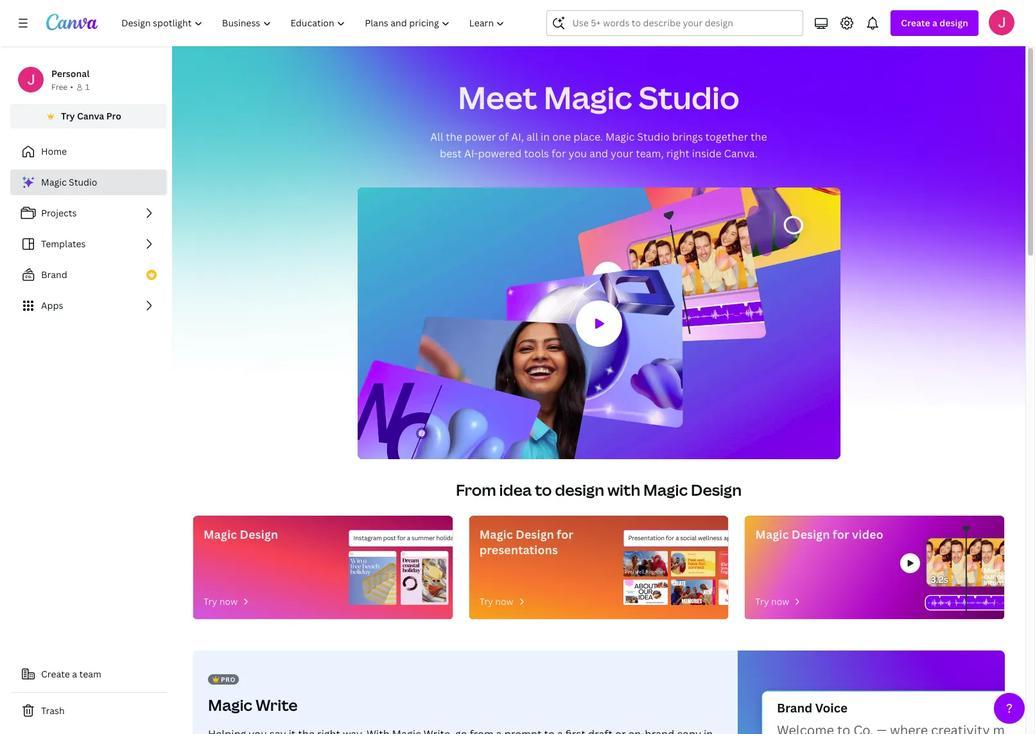 Task type: vqa. For each thing, say whether or not it's contained in the screenshot.
Try now corresponding to Magic Design for video
yes



Task type: describe. For each thing, give the bounding box(es) containing it.
create a team button
[[10, 662, 167, 687]]

magic design for presentations
[[480, 527, 573, 557]]

from
[[456, 479, 496, 500]]

now for magic design for presentations
[[495, 595, 514, 608]]

0 vertical spatial studio
[[639, 76, 740, 118]]

canva
[[77, 110, 104, 122]]

trash link
[[10, 698, 167, 724]]

video
[[852, 527, 884, 542]]

try for magic design for video
[[756, 595, 769, 608]]

james peterson image
[[989, 10, 1015, 35]]

from idea to design with magic design
[[456, 479, 742, 500]]

for for magic design for video
[[833, 527, 849, 542]]

apps link
[[10, 293, 167, 319]]

of
[[499, 130, 509, 144]]

try canva pro
[[61, 110, 121, 122]]

•
[[70, 82, 73, 92]]

design for magic design
[[240, 527, 278, 542]]

power
[[465, 130, 496, 144]]

and
[[590, 146, 608, 161]]

a for team
[[72, 668, 77, 680]]

meet
[[458, 76, 537, 118]]

magic studio link
[[10, 170, 167, 195]]

magic inside all the power of ai, all in one place. magic studio brings together the best ai-powered tools for you and your team, right inside canva.
[[606, 130, 635, 144]]

place.
[[574, 130, 603, 144]]

tools
[[524, 146, 549, 161]]

magic studio
[[41, 176, 97, 188]]

ai,
[[511, 130, 524, 144]]

together
[[706, 130, 748, 144]]

magic inside magic design for presentations
[[480, 527, 513, 542]]

magic inside magic studio link
[[41, 176, 67, 188]]

create for create a design
[[901, 17, 930, 29]]

home
[[41, 145, 67, 157]]

create a design
[[901, 17, 969, 29]]

try now for magic design for presentations
[[480, 595, 514, 608]]

1
[[85, 82, 89, 92]]

design for magic design for video
[[792, 527, 830, 542]]

try now for magic design
[[204, 595, 238, 608]]

meet magic studio
[[458, 76, 740, 118]]

design for magic design for presentations
[[516, 527, 554, 542]]

all the power of ai, all in one place. magic studio brings together the best ai-powered tools for you and your team, right inside canva.
[[431, 130, 767, 161]]

all
[[527, 130, 538, 144]]

create a team
[[41, 668, 101, 680]]

magic write
[[208, 694, 298, 715]]

pro
[[221, 675, 236, 684]]

free
[[51, 82, 68, 92]]

studio inside all the power of ai, all in one place. magic studio brings together the best ai-powered tools for you and your team, right inside canva.
[[637, 130, 670, 144]]



Task type: locate. For each thing, give the bounding box(es) containing it.
for down from idea to design with magic design
[[557, 527, 573, 542]]

a for design
[[933, 17, 938, 29]]

one
[[552, 130, 571, 144]]

design
[[940, 17, 969, 29], [555, 479, 604, 500]]

apps
[[41, 299, 63, 311]]

your
[[611, 146, 633, 161]]

write
[[256, 694, 298, 715]]

0 horizontal spatial the
[[446, 130, 462, 144]]

a
[[933, 17, 938, 29], [72, 668, 77, 680]]

try
[[61, 110, 75, 122], [204, 595, 217, 608], [480, 595, 493, 608], [756, 595, 769, 608]]

magic
[[544, 76, 632, 118], [606, 130, 635, 144], [41, 176, 67, 188], [644, 479, 688, 500], [204, 527, 237, 542], [480, 527, 513, 542], [756, 527, 789, 542], [208, 694, 252, 715]]

now for magic design
[[219, 595, 238, 608]]

canva.
[[724, 146, 758, 161]]

design right to
[[555, 479, 604, 500]]

create inside create a design dropdown button
[[901, 17, 930, 29]]

inside
[[692, 146, 722, 161]]

try for magic design for presentations
[[480, 595, 493, 608]]

try now for magic design for video
[[756, 595, 790, 608]]

projects link
[[10, 200, 167, 226]]

create
[[901, 17, 930, 29], [41, 668, 70, 680]]

0 horizontal spatial a
[[72, 668, 77, 680]]

with
[[608, 479, 640, 500]]

0 horizontal spatial try now
[[204, 595, 238, 608]]

brand link
[[10, 262, 167, 288]]

1 horizontal spatial the
[[751, 130, 767, 144]]

in
[[541, 130, 550, 144]]

2 horizontal spatial try now
[[756, 595, 790, 608]]

2 horizontal spatial now
[[771, 595, 790, 608]]

for inside all the power of ai, all in one place. magic studio brings together the best ai-powered tools for you and your team, right inside canva.
[[552, 146, 566, 161]]

None search field
[[547, 10, 804, 36]]

1 horizontal spatial design
[[940, 17, 969, 29]]

design inside magic design for presentations
[[516, 527, 554, 542]]

1 horizontal spatial now
[[495, 595, 514, 608]]

projects
[[41, 207, 77, 219]]

a inside create a team button
[[72, 668, 77, 680]]

2 the from the left
[[751, 130, 767, 144]]

best
[[440, 146, 462, 161]]

1 horizontal spatial try now
[[480, 595, 514, 608]]

1 vertical spatial create
[[41, 668, 70, 680]]

1 try now from the left
[[204, 595, 238, 608]]

a inside create a design dropdown button
[[933, 17, 938, 29]]

0 vertical spatial create
[[901, 17, 930, 29]]

try inside button
[[61, 110, 75, 122]]

to
[[535, 479, 552, 500]]

studio
[[639, 76, 740, 118], [637, 130, 670, 144], [69, 176, 97, 188]]

the up best
[[446, 130, 462, 144]]

2 vertical spatial studio
[[69, 176, 97, 188]]

home link
[[10, 139, 167, 164]]

trash
[[41, 705, 65, 717]]

try now
[[204, 595, 238, 608], [480, 595, 514, 608], [756, 595, 790, 608]]

Search search field
[[573, 11, 778, 35]]

templates link
[[10, 231, 167, 257]]

you
[[569, 146, 587, 161]]

try for magic design
[[204, 595, 217, 608]]

for inside magic design for presentations
[[557, 527, 573, 542]]

1 now from the left
[[219, 595, 238, 608]]

2 try now from the left
[[480, 595, 514, 608]]

1 vertical spatial studio
[[637, 130, 670, 144]]

0 horizontal spatial now
[[219, 595, 238, 608]]

team,
[[636, 146, 664, 161]]

try canva pro button
[[10, 104, 167, 128]]

brand
[[41, 268, 67, 281]]

0 horizontal spatial design
[[555, 479, 604, 500]]

3 try now from the left
[[756, 595, 790, 608]]

3 now from the left
[[771, 595, 790, 608]]

create for create a team
[[41, 668, 70, 680]]

for left video
[[833, 527, 849, 542]]

templates
[[41, 238, 86, 250]]

0 vertical spatial a
[[933, 17, 938, 29]]

now for magic design for video
[[771, 595, 790, 608]]

for
[[552, 146, 566, 161], [557, 527, 573, 542], [833, 527, 849, 542]]

the
[[446, 130, 462, 144], [751, 130, 767, 144]]

list containing magic studio
[[10, 170, 167, 319]]

1 horizontal spatial a
[[933, 17, 938, 29]]

magic design
[[204, 527, 278, 542]]

1 vertical spatial design
[[555, 479, 604, 500]]

list
[[10, 170, 167, 319]]

studio up the 'team,'
[[637, 130, 670, 144]]

personal
[[51, 67, 90, 80]]

create inside create a team button
[[41, 668, 70, 680]]

ai-
[[464, 146, 478, 161]]

powered
[[478, 146, 522, 161]]

1 horizontal spatial create
[[901, 17, 930, 29]]

now
[[219, 595, 238, 608], [495, 595, 514, 608], [771, 595, 790, 608]]

idea
[[499, 479, 532, 500]]

right
[[666, 146, 690, 161]]

all
[[431, 130, 443, 144]]

1 the from the left
[[446, 130, 462, 144]]

design left james peterson icon
[[940, 17, 969, 29]]

1 vertical spatial a
[[72, 668, 77, 680]]

design
[[691, 479, 742, 500], [240, 527, 278, 542], [516, 527, 554, 542], [792, 527, 830, 542]]

studio up 'brings'
[[639, 76, 740, 118]]

top level navigation element
[[113, 10, 516, 36]]

for for magic design for presentations
[[557, 527, 573, 542]]

team
[[79, 668, 101, 680]]

for down one
[[552, 146, 566, 161]]

2 now from the left
[[495, 595, 514, 608]]

studio down home link
[[69, 176, 97, 188]]

pro
[[106, 110, 121, 122]]

design inside dropdown button
[[940, 17, 969, 29]]

magic design for video
[[756, 527, 884, 542]]

brings
[[672, 130, 703, 144]]

0 vertical spatial design
[[940, 17, 969, 29]]

create a design button
[[891, 10, 979, 36]]

the up 'canva.'
[[751, 130, 767, 144]]

0 horizontal spatial create
[[41, 668, 70, 680]]

free •
[[51, 82, 73, 92]]

presentations
[[480, 542, 558, 557]]



